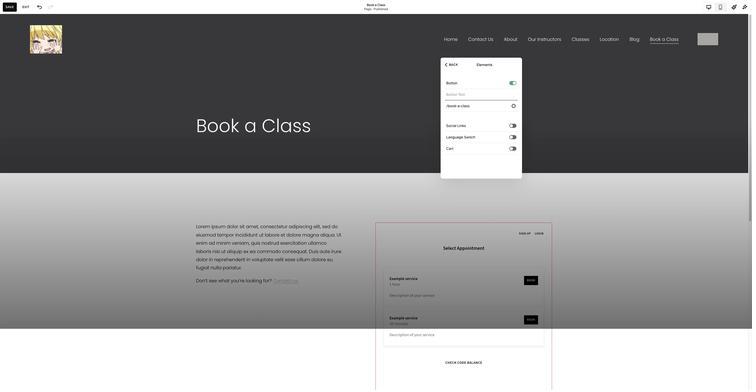 Task type: vqa. For each thing, say whether or not it's contained in the screenshot.
the book to the left
yes



Task type: locate. For each thing, give the bounding box(es) containing it.
navigation.
[[17, 168, 33, 172]]

save button
[[3, 2, 17, 12]]

book for book a class page · published
[[367, 3, 374, 7]]

cart
[[447, 147, 454, 151]]

learn
[[30, 172, 39, 176]]

not linked is empty
[[29, 185, 55, 189]]

book inside book a class page · published
[[367, 3, 374, 7]]

social
[[447, 124, 457, 128]]

back
[[449, 63, 458, 67]]

tab list
[[703, 3, 727, 11]]

class inside book a class page · published
[[378, 3, 386, 7]]

home inside button
[[10, 9, 20, 13]]

0 horizontal spatial class
[[30, 132, 40, 137]]

public
[[33, 160, 42, 163]]

1 horizontal spatial a
[[375, 3, 377, 7]]

add a new page to the "main navigation" group image
[[62, 42, 68, 48]]

1 vertical spatial pages
[[22, 225, 32, 229]]

is
[[43, 185, 46, 189]]

system pages button
[[8, 221, 75, 232]]

pages up main navigation
[[8, 24, 29, 32]]

0 horizontal spatial book
[[18, 132, 27, 137]]

1 horizontal spatial book
[[367, 3, 374, 7]]

in
[[8, 168, 11, 172]]

https://example.com text field
[[447, 101, 509, 112]]

0 vertical spatial class
[[378, 3, 386, 7]]

0 vertical spatial home
[[10, 9, 20, 13]]

a for book a class page · published
[[375, 3, 377, 7]]

or
[[8, 164, 11, 168]]

appear
[[64, 164, 74, 168]]

book a class
[[18, 132, 40, 137]]

links
[[458, 124, 466, 128]]

class inside button
[[30, 132, 40, 137]]

main navigation
[[8, 42, 40, 47]]

these pages are public unless they're disabled or password-protected, but they don't appear in the navigation. search engines can also discover them.
[[8, 160, 76, 176]]

1 horizontal spatial class
[[378, 3, 386, 7]]

linked
[[34, 185, 43, 189]]

pages
[[18, 160, 27, 163]]

home for home demo
[[18, 54, 28, 58]]

0 vertical spatial a
[[375, 3, 377, 7]]

7.1
[[20, 250, 23, 254]]

1 vertical spatial a
[[28, 132, 30, 137]]

pages up tools
[[22, 225, 32, 229]]

but
[[43, 164, 48, 168]]

0 vertical spatial pages
[[8, 24, 29, 32]]

a inside the book a class button
[[28, 132, 30, 137]]

tools
[[23, 236, 32, 241]]

version 7.1
[[8, 250, 23, 254]]

more
[[39, 172, 47, 176]]

class
[[378, 3, 386, 7], [30, 132, 40, 137]]

empty
[[46, 185, 55, 189]]

are
[[28, 160, 32, 163]]

disabled
[[64, 160, 76, 163]]

website tools
[[8, 236, 32, 241]]

0 vertical spatial book
[[367, 3, 374, 7]]

language switch
[[447, 135, 476, 140]]

also
[[63, 168, 69, 172]]

a inside book a class page · published
[[375, 3, 377, 7]]

exit
[[22, 5, 29, 9]]

search
[[34, 168, 44, 172]]

the
[[12, 168, 16, 172]]

pages
[[8, 24, 29, 32], [22, 225, 32, 229]]

book for book a class
[[18, 132, 27, 137]]

home down main navigation
[[18, 54, 28, 58]]

1 vertical spatial book
[[18, 132, 27, 137]]

book
[[367, 3, 374, 7], [18, 132, 27, 137]]

home demo
[[18, 54, 39, 58]]

them.
[[21, 172, 30, 176]]

1 vertical spatial class
[[30, 132, 40, 137]]

system
[[8, 225, 21, 229]]

class for book a class
[[30, 132, 40, 137]]

book inside button
[[18, 132, 27, 137]]

0 horizontal spatial a
[[28, 132, 30, 137]]

home
[[10, 9, 20, 13], [18, 54, 28, 58]]

don't
[[56, 164, 63, 168]]

a
[[375, 3, 377, 7], [28, 132, 30, 137]]

home down the save
[[10, 9, 20, 13]]

1 vertical spatial home
[[18, 54, 28, 58]]

they
[[49, 164, 55, 168]]



Task type: describe. For each thing, give the bounding box(es) containing it.
home button
[[0, 6, 25, 17]]

elements
[[477, 62, 493, 67]]

a for book a class
[[28, 132, 30, 137]]

Language Switch checkbox
[[510, 136, 513, 139]]

Social Links checkbox
[[510, 124, 513, 127]]

switch
[[464, 135, 476, 140]]

save
[[6, 5, 14, 9]]

password-
[[12, 164, 27, 168]]

website
[[8, 236, 22, 241]]

Cart checkbox
[[510, 147, 513, 150]]

back button
[[444, 59, 460, 70]]

protected,
[[27, 164, 42, 168]]

settings heavy icon image
[[511, 103, 517, 109]]

exit button
[[20, 2, 32, 12]]

discover
[[8, 172, 21, 176]]

these
[[8, 160, 17, 163]]

unless
[[43, 160, 52, 163]]

·
[[372, 7, 373, 11]]

published
[[374, 7, 388, 11]]

book a class button
[[0, 129, 83, 140]]

utilities
[[8, 214, 23, 219]]

button
[[447, 81, 458, 86]]

language
[[447, 135, 463, 140]]

website tools button
[[8, 233, 75, 244]]

can
[[57, 168, 62, 172]]

version
[[8, 250, 19, 254]]

book a class page · published
[[364, 3, 388, 11]]

home for home
[[10, 9, 20, 13]]

Button Text text field
[[447, 89, 517, 100]]

social links
[[447, 124, 466, 128]]

system pages
[[8, 225, 32, 229]]

main
[[8, 42, 18, 47]]

pages inside button
[[22, 225, 32, 229]]

not
[[29, 185, 33, 189]]

engines
[[44, 168, 56, 172]]

they're
[[53, 160, 63, 163]]

navigation
[[19, 42, 40, 47]]

learn more
[[30, 172, 47, 176]]

class for book a class page · published
[[378, 3, 386, 7]]

page
[[364, 7, 372, 11]]

demo
[[30, 54, 39, 58]]

learn more link
[[30, 172, 47, 176]]

Button checkbox
[[513, 82, 516, 85]]



